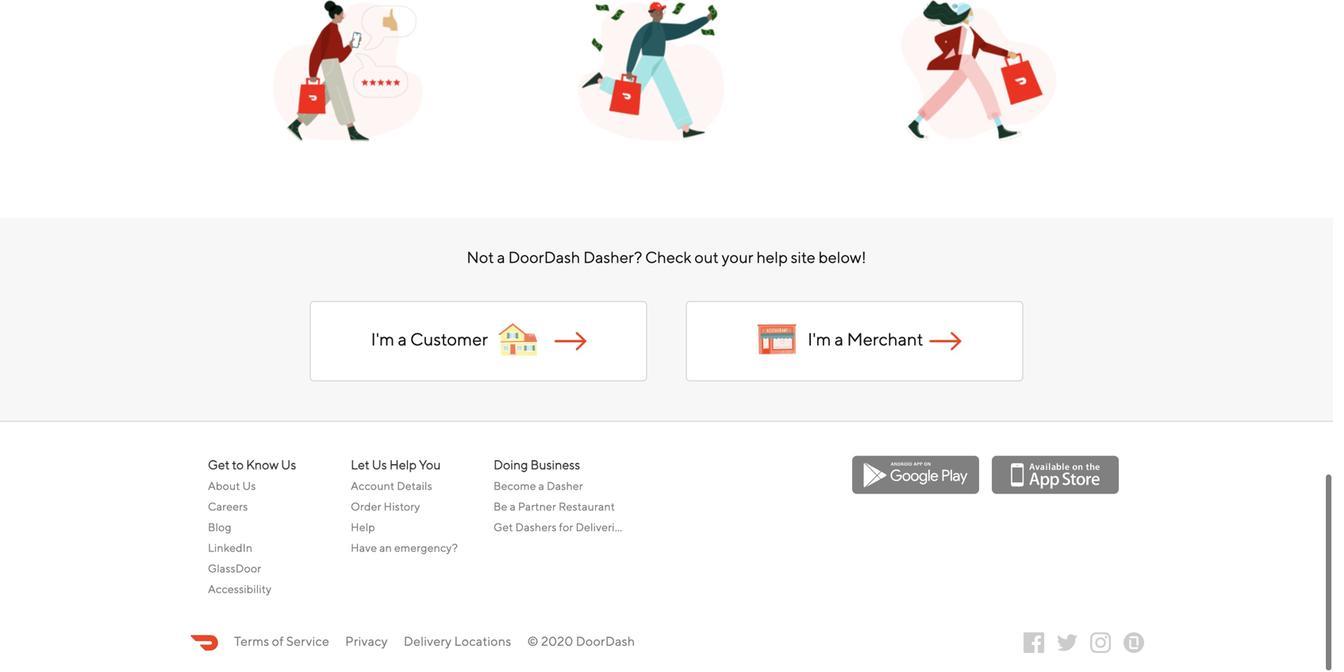 Task type: locate. For each thing, give the bounding box(es) containing it.
deliveries
[[576, 521, 626, 534]]

us
[[281, 457, 296, 472], [372, 457, 387, 472], [243, 480, 256, 493]]

0 vertical spatial get
[[208, 457, 230, 472]]

doordash
[[509, 248, 581, 267], [576, 634, 635, 649]]

help
[[757, 248, 788, 267]]

1 horizontal spatial get
[[494, 521, 513, 534]]

i'm for i'm a customer
[[371, 329, 395, 350]]

become
[[494, 480, 537, 493]]

i'm
[[371, 329, 395, 350], [808, 329, 832, 350]]

account details link
[[351, 476, 482, 497]]

doordash right not
[[509, 248, 581, 267]]

0 horizontal spatial get
[[208, 457, 230, 472]]

for
[[559, 521, 574, 534]]

about us link
[[208, 476, 339, 497]]

0 horizontal spatial help
[[351, 521, 375, 534]]

help up details
[[390, 457, 417, 472]]

0 vertical spatial help
[[390, 457, 417, 472]]

help up have
[[351, 521, 375, 534]]

1 vertical spatial get
[[494, 521, 513, 534]]

us down to
[[243, 480, 256, 493]]

doordash right 2020
[[576, 634, 635, 649]]

get
[[208, 457, 230, 472], [494, 521, 513, 534]]

1 horizontal spatial us
[[281, 457, 296, 472]]

help
[[390, 457, 417, 472], [351, 521, 375, 534]]

2 i'm from the left
[[808, 329, 832, 350]]

delivery locations link
[[404, 632, 512, 652]]

get down "be" at the bottom of the page
[[494, 521, 513, 534]]

business
[[531, 457, 580, 472]]

customer
[[410, 329, 488, 350]]

a
[[497, 248, 506, 267], [398, 329, 407, 350], [835, 329, 844, 350], [539, 480, 545, 493], [510, 500, 516, 513]]

i'm left customer
[[371, 329, 395, 350]]

delivery
[[404, 634, 452, 649]]

delivery locations
[[404, 634, 512, 649]]

0 horizontal spatial i'm
[[371, 329, 395, 350]]

of
[[272, 634, 284, 649]]

partner
[[518, 500, 557, 513]]

an
[[380, 542, 392, 555]]

a for merchant
[[835, 329, 844, 350]]

1 vertical spatial help
[[351, 521, 375, 534]]

order history link
[[351, 497, 482, 517]]

out
[[695, 248, 719, 267]]

linkedin link
[[208, 538, 339, 559]]

us right let
[[372, 457, 387, 472]]

1 i'm from the left
[[371, 329, 395, 350]]

i'm a customer image
[[488, 310, 548, 370]]

a up partner
[[539, 480, 545, 493]]

glassdoor
[[208, 562, 261, 575]]

a right not
[[497, 248, 506, 267]]

not a doordash dasher? check out your help site below!
[[467, 248, 867, 267]]

be
[[494, 500, 508, 513]]

0 vertical spatial doordash
[[509, 248, 581, 267]]

i'm a merchant link
[[686, 301, 1024, 382]]

merchant
[[847, 329, 924, 350]]

us right 'know'
[[281, 457, 296, 472]]

i'm left merchant
[[808, 329, 832, 350]]

1 vertical spatial doordash
[[576, 634, 635, 649]]

you
[[419, 457, 441, 472]]

locations
[[455, 634, 512, 649]]

a left merchant
[[835, 329, 844, 350]]

dasher
[[547, 480, 583, 493]]

©
[[528, 634, 539, 649]]

restaurant
[[559, 500, 615, 513]]

1 horizontal spatial help
[[390, 457, 417, 472]]

2 horizontal spatial us
[[372, 457, 387, 472]]

1 horizontal spatial i'm
[[808, 329, 832, 350]]

get left to
[[208, 457, 230, 472]]

history
[[384, 500, 420, 513]]

site
[[791, 248, 816, 267]]

doordash for a
[[509, 248, 581, 267]]

a left customer
[[398, 329, 407, 350]]

check
[[646, 248, 692, 267]]

doing business become a dasher be a partner restaurant get dashers for deliveries
[[494, 457, 626, 534]]

i'm for i'm a merchant
[[808, 329, 832, 350]]

know
[[246, 457, 279, 472]]



Task type: vqa. For each thing, say whether or not it's contained in the screenshot.
a for Customer
yes



Task type: describe. For each thing, give the bounding box(es) containing it.
order
[[351, 500, 382, 513]]

doing
[[494, 457, 528, 472]]

blog link
[[208, 517, 339, 538]]

i'm a merchant image
[[930, 332, 962, 351]]

help link
[[351, 517, 482, 538]]

emergency?
[[395, 542, 458, 555]]

let us help you account details order history help have an emergency?
[[351, 457, 458, 555]]

terms
[[234, 634, 269, 649]]

get to know us about us careers blog linkedin glassdoor accessibility
[[208, 457, 296, 596]]

i'm a merchant
[[808, 329, 924, 350]]

dasher?
[[584, 248, 643, 267]]

a for customer
[[398, 329, 407, 350]]

a right "be" at the bottom of the page
[[510, 500, 516, 513]]

not
[[467, 248, 494, 267]]

get inside get to know us about us careers blog linkedin glassdoor accessibility
[[208, 457, 230, 472]]

terms of service
[[234, 634, 330, 649]]

i'm a customer link
[[310, 301, 648, 382]]

get inside doing business become a dasher be a partner restaurant get dashers for deliveries
[[494, 521, 513, 534]]

terms of service link
[[234, 632, 330, 652]]

us inside let us help you account details order history help have an emergency?
[[372, 457, 387, 472]]

become a dasher link
[[494, 476, 625, 497]]

doordash for 2020
[[576, 634, 635, 649]]

glassdoor link
[[208, 559, 339, 579]]

below!
[[819, 248, 867, 267]]

your
[[722, 248, 754, 267]]

have
[[351, 542, 377, 555]]

be a partner restaurant link
[[494, 497, 625, 517]]

blog
[[208, 521, 232, 534]]

accessibility link
[[208, 579, 339, 600]]

careers
[[208, 500, 248, 513]]

privacy
[[346, 634, 388, 649]]

© 2020 doordash
[[528, 634, 635, 649]]

dashers
[[516, 521, 557, 534]]

0 horizontal spatial us
[[243, 480, 256, 493]]

let
[[351, 457, 370, 472]]

account
[[351, 480, 395, 493]]

2020
[[542, 634, 574, 649]]

a for doordash
[[497, 248, 506, 267]]

get dashers for deliveries link
[[494, 517, 626, 538]]

careers link
[[208, 497, 339, 517]]

to
[[232, 457, 244, 472]]

service
[[287, 634, 330, 649]]

details
[[397, 480, 433, 493]]

linkedin
[[208, 542, 253, 555]]

have an emergency? link
[[351, 538, 482, 559]]

privacy link
[[346, 632, 388, 652]]

i'm a customer
[[371, 329, 488, 350]]

about
[[208, 480, 240, 493]]

accessibility
[[208, 583, 272, 596]]



